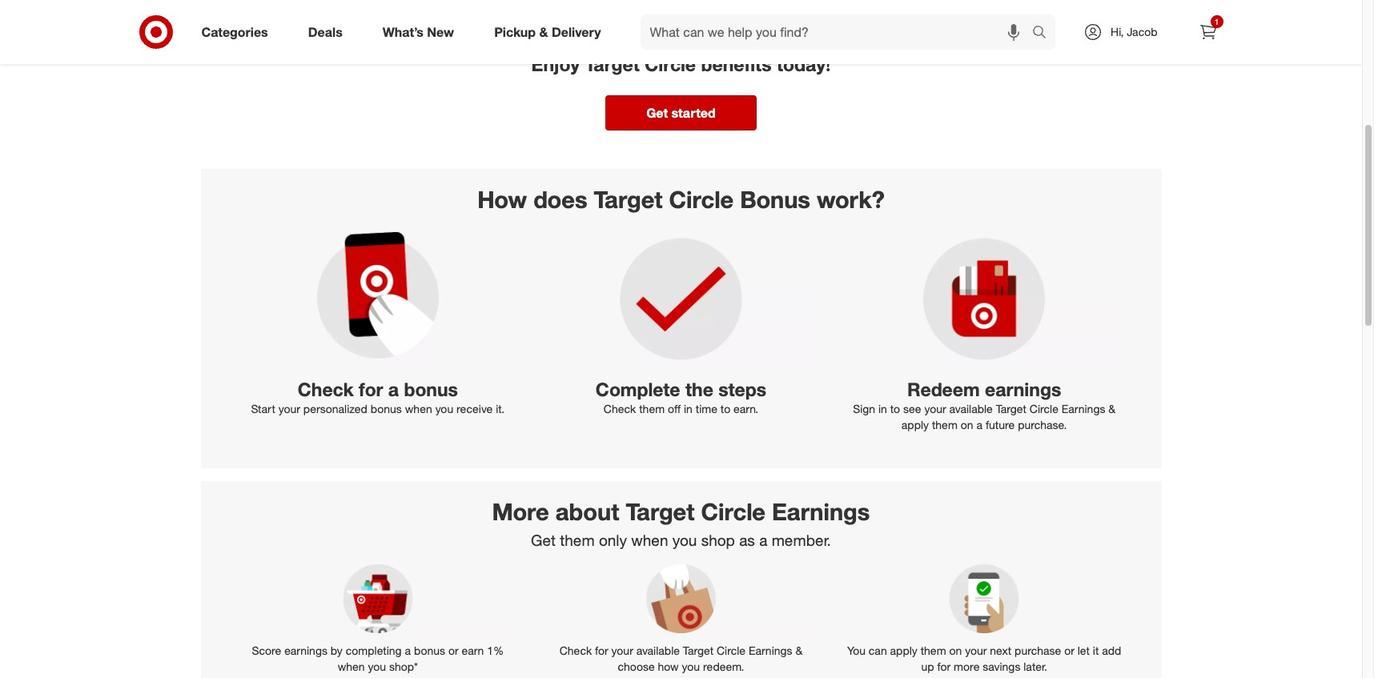 Task type: describe. For each thing, give the bounding box(es) containing it.
hi, jacob
[[1111, 25, 1158, 38]]

complete the steps check them off in time to earn.
[[596, 379, 767, 416]]

only
[[599, 532, 627, 550]]

a inside redeem earnings sign in to see your available target circle earnings & apply them on a future purchase.
[[977, 418, 983, 432]]

available inside redeem earnings sign in to see your available target circle earnings & apply them on a future purchase.
[[950, 402, 993, 416]]

them inside the you can apply them on your next purchase or let it add up for more savings later.
[[921, 644, 947, 658]]

you
[[848, 644, 866, 658]]

delivery
[[552, 24, 601, 40]]

deals
[[308, 24, 343, 40]]

choose
[[618, 660, 655, 674]]

categories
[[202, 24, 268, 40]]

you inside score earnings by completing a bonus or earn 1% when you shop*
[[368, 660, 386, 674]]

receive
[[457, 402, 493, 416]]

them inside more about target circle earnings get them only when you shop as a member.
[[560, 532, 595, 550]]

how
[[658, 660, 679, 674]]

personalized
[[303, 402, 368, 416]]

complete
[[596, 379, 681, 401]]

0 vertical spatial &
[[540, 24, 548, 40]]

0 vertical spatial bonus
[[404, 379, 458, 401]]

more
[[954, 660, 980, 674]]

add
[[1103, 644, 1122, 658]]

next
[[991, 644, 1012, 658]]

circle up get started
[[645, 53, 696, 75]]

them inside redeem earnings sign in to see your available target circle earnings & apply them on a future purchase.
[[933, 418, 958, 432]]

circle inside more about target circle earnings get them only when you shop as a member.
[[701, 498, 766, 527]]

earn
[[462, 644, 484, 658]]

savings
[[983, 660, 1021, 674]]

bonus inside score earnings by completing a bonus or earn 1% when you shop*
[[414, 644, 445, 658]]

more
[[492, 498, 549, 527]]

circle inside check for your available target circle earnings & choose how you redeem.
[[717, 644, 746, 658]]

search
[[1026, 25, 1064, 41]]

it
[[1093, 644, 1100, 658]]

on inside redeem earnings sign in to see your available target circle earnings & apply them on a future purchase.
[[961, 418, 974, 432]]

by
[[331, 644, 343, 658]]

work?
[[817, 185, 885, 214]]

bonus
[[740, 185, 811, 214]]

or inside the you can apply them on your next purchase or let it add up for more savings later.
[[1065, 644, 1075, 658]]

1 link
[[1191, 14, 1226, 50]]

you inside more about target circle earnings get them only when you shop as a member.
[[673, 532, 697, 550]]

does
[[534, 185, 588, 214]]

earnings inside redeem earnings sign in to see your available target circle earnings & apply them on a future purchase.
[[1062, 402, 1106, 416]]

you can apply them on your next purchase or let it add up for more savings later.
[[848, 644, 1122, 674]]

target down delivery
[[585, 53, 640, 75]]

for for your
[[595, 644, 609, 658]]

new
[[427, 24, 454, 40]]

as
[[740, 532, 755, 550]]

get started link
[[606, 95, 757, 131]]

what's
[[383, 24, 424, 40]]

jacob
[[1127, 25, 1158, 38]]

redeem earnings sign in to see your available target circle earnings & apply them on a future purchase.
[[853, 379, 1116, 432]]

see
[[904, 402, 922, 416]]

it.
[[496, 402, 505, 416]]

purchase.
[[1018, 418, 1068, 432]]

can
[[869, 644, 887, 658]]

started
[[672, 105, 716, 121]]

or inside score earnings by completing a bonus or earn 1% when you shop*
[[449, 644, 459, 658]]

when for a
[[405, 402, 432, 416]]

earnings inside more about target circle earnings get them only when you shop as a member.
[[772, 498, 870, 527]]

off
[[668, 402, 681, 416]]

1%
[[487, 644, 504, 658]]

check for your
[[560, 644, 592, 658]]

sign
[[853, 402, 876, 416]]

apply inside the you can apply them on your next purchase or let it add up for more savings later.
[[891, 644, 918, 658]]

your inside check for a bonus start your personalized bonus when you receive it.
[[279, 402, 300, 416]]

earnings inside check for your available target circle earnings & choose how you redeem.
[[749, 644, 793, 658]]

score earnings by completing a bonus or earn 1% when you shop*
[[252, 644, 504, 674]]

check for a
[[298, 379, 354, 401]]

for for a
[[359, 379, 383, 401]]

on inside the you can apply them on your next purchase or let it add up for more savings later.
[[950, 644, 963, 658]]

circle inside redeem earnings sign in to see your available target circle earnings & apply them on a future purchase.
[[1030, 402, 1059, 416]]

what's new
[[383, 24, 454, 40]]

a inside check for a bonus start your personalized bonus when you receive it.
[[388, 379, 399, 401]]



Task type: locate. For each thing, give the bounding box(es) containing it.
1 vertical spatial &
[[1109, 402, 1116, 416]]

future
[[986, 418, 1015, 432]]

when inside score earnings by completing a bonus or earn 1% when you shop*
[[338, 660, 365, 674]]

earnings for score
[[285, 644, 328, 658]]

to inside complete the steps check them off in time to earn.
[[721, 402, 731, 416]]

available up future
[[950, 402, 993, 416]]

when down by
[[338, 660, 365, 674]]

in right sign
[[879, 402, 888, 416]]

when right only at the left bottom
[[632, 532, 669, 550]]

check
[[298, 379, 354, 401], [604, 402, 636, 416], [560, 644, 592, 658]]

what's new link
[[369, 14, 474, 50]]

1 horizontal spatial in
[[879, 402, 888, 416]]

0 horizontal spatial or
[[449, 644, 459, 658]]

you left shop
[[673, 532, 697, 550]]

2 vertical spatial &
[[796, 644, 803, 658]]

get left started
[[647, 105, 668, 121]]

1 horizontal spatial or
[[1065, 644, 1075, 658]]

0 horizontal spatial in
[[684, 402, 693, 416]]

get down more
[[531, 532, 556, 550]]

you
[[436, 402, 454, 416], [673, 532, 697, 550], [368, 660, 386, 674], [682, 660, 700, 674]]

the
[[686, 379, 714, 401]]

target up future
[[996, 402, 1027, 416]]

check inside check for a bonus start your personalized bonus when you receive it.
[[298, 379, 354, 401]]

to right 'time'
[[721, 402, 731, 416]]

earn.
[[734, 402, 759, 416]]

them down redeem
[[933, 418, 958, 432]]

enjoy target circle benefits today!
[[532, 53, 831, 75]]

apply right the can
[[891, 644, 918, 658]]

target up only at the left bottom
[[626, 498, 695, 527]]

target up redeem.
[[683, 644, 714, 658]]

more about target circle earnings get them only when you shop as a member.
[[492, 498, 870, 550]]

or
[[449, 644, 459, 658], [1065, 644, 1075, 658]]

circle
[[645, 53, 696, 75], [669, 185, 734, 214], [1030, 402, 1059, 416], [701, 498, 766, 527], [717, 644, 746, 658]]

when for target
[[632, 532, 669, 550]]

1 horizontal spatial to
[[891, 402, 901, 416]]

categories link
[[188, 14, 288, 50]]

to
[[721, 402, 731, 416], [891, 402, 901, 416]]

when inside check for a bonus start your personalized bonus when you receive it.
[[405, 402, 432, 416]]

let
[[1078, 644, 1090, 658]]

a
[[388, 379, 399, 401], [977, 418, 983, 432], [760, 532, 768, 550], [405, 644, 411, 658]]

shop*
[[389, 660, 418, 674]]

on up more
[[950, 644, 963, 658]]

up
[[922, 660, 935, 674]]

0 vertical spatial check
[[298, 379, 354, 401]]

1 horizontal spatial &
[[796, 644, 803, 658]]

bonus right personalized
[[371, 402, 402, 416]]

0 vertical spatial apply
[[902, 418, 929, 432]]

2 vertical spatial earnings
[[749, 644, 793, 658]]

1
[[1215, 17, 1220, 26]]

score
[[252, 644, 281, 658]]

bonus up receive at the left of page
[[404, 379, 458, 401]]

member.
[[772, 532, 832, 550]]

your inside redeem earnings sign in to see your available target circle earnings & apply them on a future purchase.
[[925, 402, 947, 416]]

in right 'off'
[[684, 402, 693, 416]]

apply inside redeem earnings sign in to see your available target circle earnings & apply them on a future purchase.
[[902, 418, 929, 432]]

2 vertical spatial for
[[938, 660, 951, 674]]

or left the let
[[1065, 644, 1075, 658]]

today!
[[777, 53, 831, 75]]

0 vertical spatial get
[[647, 105, 668, 121]]

apply
[[902, 418, 929, 432], [891, 644, 918, 658]]

them inside complete the steps check them off in time to earn.
[[639, 402, 665, 416]]

bonus
[[404, 379, 458, 401], [371, 402, 402, 416], [414, 644, 445, 658]]

later.
[[1024, 660, 1048, 674]]

shop
[[702, 532, 735, 550]]

earnings for redeem
[[985, 379, 1062, 401]]

0 vertical spatial when
[[405, 402, 432, 416]]

earnings inside redeem earnings sign in to see your available target circle earnings & apply them on a future purchase.
[[985, 379, 1062, 401]]

steps
[[719, 379, 767, 401]]

hi,
[[1111, 25, 1124, 38]]

them
[[639, 402, 665, 416], [933, 418, 958, 432], [560, 532, 595, 550], [921, 644, 947, 658]]

0 horizontal spatial when
[[338, 660, 365, 674]]

a inside more about target circle earnings get them only when you shop as a member.
[[760, 532, 768, 550]]

in inside redeem earnings sign in to see your available target circle earnings & apply them on a future purchase.
[[879, 402, 888, 416]]

them up up
[[921, 644, 947, 658]]

start
[[251, 402, 275, 416]]

1 to from the left
[[721, 402, 731, 416]]

available up how
[[637, 644, 680, 658]]

1 vertical spatial check
[[604, 402, 636, 416]]

1 horizontal spatial get
[[647, 105, 668, 121]]

you inside check for your available target circle earnings & choose how you redeem.
[[682, 660, 700, 674]]

earnings
[[985, 379, 1062, 401], [285, 644, 328, 658]]

2 to from the left
[[891, 402, 901, 416]]

1 vertical spatial on
[[950, 644, 963, 658]]

2 horizontal spatial for
[[938, 660, 951, 674]]

when left receive at the left of page
[[405, 402, 432, 416]]

2 horizontal spatial check
[[604, 402, 636, 416]]

pickup & delivery link
[[481, 14, 621, 50]]

or left earn
[[449, 644, 459, 658]]

2 horizontal spatial when
[[632, 532, 669, 550]]

deals link
[[295, 14, 363, 50]]

1 or from the left
[[449, 644, 459, 658]]

circle up redeem.
[[717, 644, 746, 658]]

your up "choose"
[[612, 644, 634, 658]]

0 horizontal spatial for
[[359, 379, 383, 401]]

target inside redeem earnings sign in to see your available target circle earnings & apply them on a future purchase.
[[996, 402, 1027, 416]]

available inside check for your available target circle earnings & choose how you redeem.
[[637, 644, 680, 658]]

get inside get started "link"
[[647, 105, 668, 121]]

2 vertical spatial bonus
[[414, 644, 445, 658]]

how does target circle bonus work?
[[478, 185, 885, 214]]

get inside more about target circle earnings get them only when you shop as a member.
[[531, 532, 556, 550]]

1 vertical spatial earnings
[[772, 498, 870, 527]]

1 vertical spatial get
[[531, 532, 556, 550]]

benefits
[[701, 53, 772, 75]]

0 vertical spatial available
[[950, 402, 993, 416]]

check for a bonus start your personalized bonus when you receive it.
[[251, 379, 505, 416]]

your down redeem
[[925, 402, 947, 416]]

1 horizontal spatial check
[[560, 644, 592, 658]]

on left future
[[961, 418, 974, 432]]

how
[[478, 185, 527, 214]]

your up more
[[966, 644, 987, 658]]

1 horizontal spatial for
[[595, 644, 609, 658]]

enjoy
[[532, 53, 580, 75]]

0 vertical spatial for
[[359, 379, 383, 401]]

target inside more about target circle earnings get them only when you shop as a member.
[[626, 498, 695, 527]]

you left receive at the left of page
[[436, 402, 454, 416]]

for inside the you can apply them on your next purchase or let it add up for more savings later.
[[938, 660, 951, 674]]

0 horizontal spatial &
[[540, 24, 548, 40]]

you down completing
[[368, 660, 386, 674]]

for inside check for your available target circle earnings & choose how you redeem.
[[595, 644, 609, 658]]

bonus up "shop*" at the bottom left
[[414, 644, 445, 658]]

redeem.
[[703, 660, 745, 674]]

2 or from the left
[[1065, 644, 1075, 658]]

circle left bonus
[[669, 185, 734, 214]]

target right does
[[594, 185, 663, 214]]

1 horizontal spatial available
[[950, 402, 993, 416]]

redeem
[[908, 379, 980, 401]]

you inside check for a bonus start your personalized bonus when you receive it.
[[436, 402, 454, 416]]

What can we help you find? suggestions appear below search field
[[641, 14, 1037, 50]]

for inside check for a bonus start your personalized bonus when you receive it.
[[359, 379, 383, 401]]

pickup & delivery
[[494, 24, 601, 40]]

0 horizontal spatial earnings
[[285, 644, 328, 658]]

0 horizontal spatial get
[[531, 532, 556, 550]]

1 vertical spatial available
[[637, 644, 680, 658]]

0 horizontal spatial available
[[637, 644, 680, 658]]

on
[[961, 418, 974, 432], [950, 644, 963, 658]]

for
[[359, 379, 383, 401], [595, 644, 609, 658], [938, 660, 951, 674]]

0 vertical spatial earnings
[[985, 379, 1062, 401]]

your inside check for your available target circle earnings & choose how you redeem.
[[612, 644, 634, 658]]

0 vertical spatial on
[[961, 418, 974, 432]]

target inside check for your available target circle earnings & choose how you redeem.
[[683, 644, 714, 658]]

your right start
[[279, 402, 300, 416]]

2 vertical spatial when
[[338, 660, 365, 674]]

a inside score earnings by completing a bonus or earn 1% when you shop*
[[405, 644, 411, 658]]

when inside more about target circle earnings get them only when you shop as a member.
[[632, 532, 669, 550]]

1 vertical spatial bonus
[[371, 402, 402, 416]]

available
[[950, 402, 993, 416], [637, 644, 680, 658]]

check for your available target circle earnings & choose how you redeem.
[[560, 644, 803, 674]]

completing
[[346, 644, 402, 658]]

time
[[696, 402, 718, 416]]

1 horizontal spatial when
[[405, 402, 432, 416]]

1 vertical spatial when
[[632, 532, 669, 550]]

them left 'off'
[[639, 402, 665, 416]]

you right how
[[682, 660, 700, 674]]

0 horizontal spatial check
[[298, 379, 354, 401]]

&
[[540, 24, 548, 40], [1109, 402, 1116, 416], [796, 644, 803, 658]]

to inside redeem earnings sign in to see your available target circle earnings & apply them on a future purchase.
[[891, 402, 901, 416]]

when
[[405, 402, 432, 416], [632, 532, 669, 550], [338, 660, 365, 674]]

in
[[684, 402, 693, 416], [879, 402, 888, 416]]

0 horizontal spatial to
[[721, 402, 731, 416]]

about
[[556, 498, 620, 527]]

1 in from the left
[[684, 402, 693, 416]]

in inside complete the steps check them off in time to earn.
[[684, 402, 693, 416]]

1 vertical spatial earnings
[[285, 644, 328, 658]]

your
[[279, 402, 300, 416], [925, 402, 947, 416], [612, 644, 634, 658], [966, 644, 987, 658]]

2 vertical spatial check
[[560, 644, 592, 658]]

earnings
[[1062, 402, 1106, 416], [772, 498, 870, 527], [749, 644, 793, 658]]

circle up as
[[701, 498, 766, 527]]

check inside check for your available target circle earnings & choose how you redeem.
[[560, 644, 592, 658]]

to left "see"
[[891, 402, 901, 416]]

1 vertical spatial for
[[595, 644, 609, 658]]

earnings inside score earnings by completing a bonus or earn 1% when you shop*
[[285, 644, 328, 658]]

circle up purchase.
[[1030, 402, 1059, 416]]

pickup
[[494, 24, 536, 40]]

2 in from the left
[[879, 402, 888, 416]]

earnings left by
[[285, 644, 328, 658]]

apply down "see"
[[902, 418, 929, 432]]

& inside redeem earnings sign in to see your available target circle earnings & apply them on a future purchase.
[[1109, 402, 1116, 416]]

0 vertical spatial earnings
[[1062, 402, 1106, 416]]

search button
[[1026, 14, 1064, 53]]

earnings up purchase.
[[985, 379, 1062, 401]]

1 horizontal spatial earnings
[[985, 379, 1062, 401]]

them down about
[[560, 532, 595, 550]]

check inside complete the steps check them off in time to earn.
[[604, 402, 636, 416]]

& inside check for your available target circle earnings & choose how you redeem.
[[796, 644, 803, 658]]

2 horizontal spatial &
[[1109, 402, 1116, 416]]

get
[[647, 105, 668, 121], [531, 532, 556, 550]]

purchase
[[1015, 644, 1062, 658]]

1 vertical spatial apply
[[891, 644, 918, 658]]

your inside the you can apply them on your next purchase or let it add up for more savings later.
[[966, 644, 987, 658]]

target
[[585, 53, 640, 75], [594, 185, 663, 214], [996, 402, 1027, 416], [626, 498, 695, 527], [683, 644, 714, 658]]

get started
[[647, 105, 716, 121]]



Task type: vqa. For each thing, say whether or not it's contained in the screenshot.
find
no



